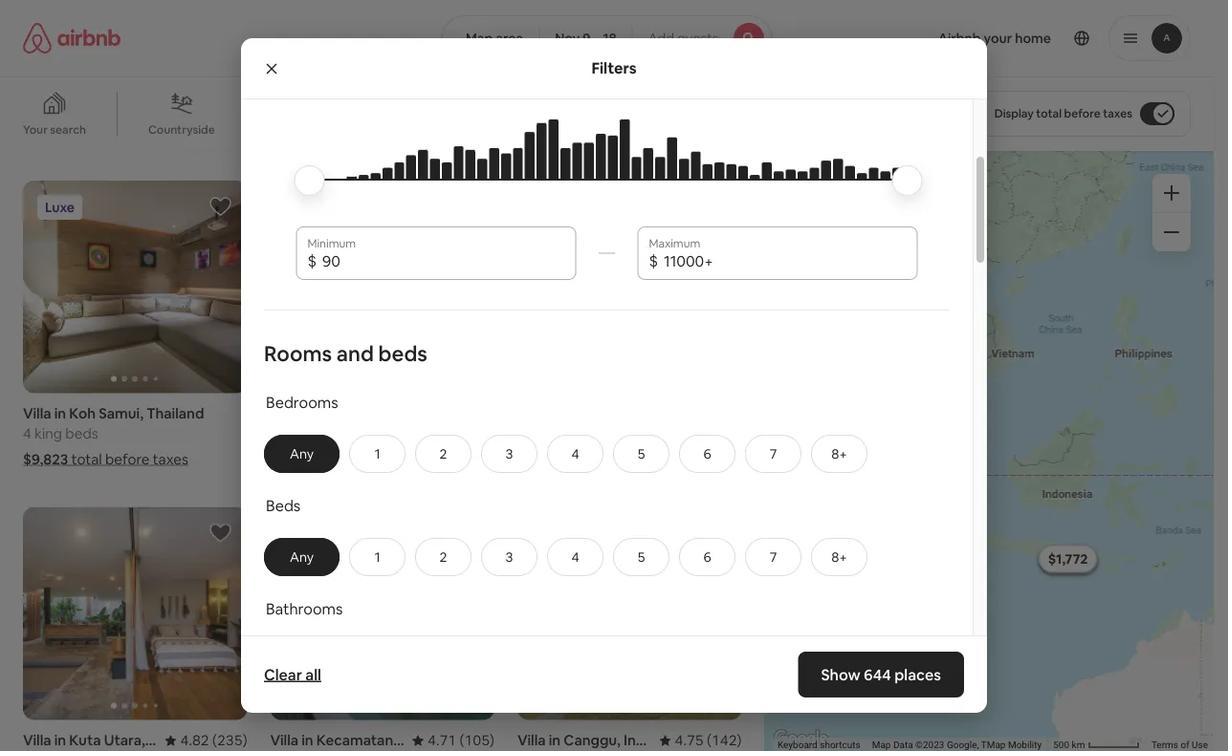 Task type: vqa. For each thing, say whether or not it's contained in the screenshot.
Bedrooms 2 button
yes



Task type: locate. For each thing, give the bounding box(es) containing it.
thailand inside villa in koh samui, thailand 4 king beds $9,823 total before taxes
[[146, 405, 204, 423]]

beds up $9,823
[[65, 425, 98, 443]]

0 vertical spatial any button
[[264, 435, 340, 473]]

before right $18,867
[[359, 451, 403, 469]]

2 8+ element from the top
[[832, 549, 847, 566]]

any element
[[284, 446, 320, 463], [284, 549, 320, 566]]

map
[[466, 30, 493, 47], [872, 740, 891, 751]]

1 3 button from the top
[[481, 435, 538, 473]]

total
[[1036, 106, 1062, 121], [74, 124, 104, 142], [565, 124, 596, 142], [71, 451, 102, 469], [325, 451, 356, 469], [567, 451, 598, 469]]

1 horizontal spatial map
[[872, 740, 891, 751]]

villa up '8'
[[270, 58, 299, 76]]

9
[[583, 30, 591, 47]]

2 3 button from the top
[[481, 538, 538, 577]]

0 vertical spatial 5 button
[[613, 435, 670, 473]]

2 6 from the top
[[703, 549, 711, 566]]

(235)
[[212, 732, 247, 750]]

samui, for fell,
[[346, 58, 391, 76]]

1 vertical spatial 6 button
[[679, 538, 736, 577]]

beds inside 4 beds $8,764 total before taxes
[[529, 98, 562, 116]]

$ text field
[[322, 251, 565, 271], [664, 251, 906, 271]]

0 vertical spatial 1
[[375, 446, 380, 463]]

$1,875 button
[[1039, 546, 1097, 573]]

in inside villa in koh samui, thailand 4 king beds $9,823 total before taxes
[[54, 405, 66, 423]]

7 button for beds
[[745, 538, 802, 577]]

4
[[517, 98, 526, 116], [23, 425, 31, 443], [572, 446, 579, 463], [572, 549, 579, 566]]

(105)
[[460, 732, 495, 750]]

1 vertical spatial 8+ button
[[811, 538, 868, 577]]

4.75 (142)
[[675, 732, 742, 750]]

6 button for beds
[[679, 538, 736, 577]]

1 any from the top
[[290, 446, 314, 463]]

any for beds
[[290, 549, 314, 566]]

5 button
[[613, 435, 670, 473], [613, 538, 670, 577]]

by left fractal
[[89, 98, 105, 116]]

2 8+ from the top
[[832, 549, 847, 566]]

taxes inside 4 beds $8,764 total before taxes
[[647, 124, 682, 142]]

villa inside villa in koh samui, thailand 8 king beds designed by gary fell, gfab architects
[[270, 58, 299, 76]]

0 vertical spatial 3
[[506, 446, 513, 463]]

5 button for beds
[[613, 538, 670, 577]]

6 for beds
[[703, 549, 711, 566]]

0 vertical spatial any element
[[284, 446, 320, 463]]

taxes inside 10 beds designed by fractal architecture $13,127 total before taxes
[[155, 124, 191, 142]]

2 2 from the top
[[440, 549, 447, 566]]

1 by from the left
[[89, 98, 105, 116]]

show
[[821, 665, 861, 685]]

group
[[0, 77, 863, 151], [23, 181, 247, 394], [270, 181, 495, 394], [517, 181, 742, 394], [23, 507, 247, 721], [270, 507, 495, 721], [517, 507, 742, 721]]

total right $18,867
[[325, 451, 356, 469]]

1 button left add to wishlist: villa in kecamatan ubud, indonesia image
[[349, 538, 406, 577]]

1 any element from the top
[[284, 446, 320, 463]]

before inside 4 beds $8,764 total before taxes
[[599, 124, 644, 142]]

king inside villa in koh samui, thailand 8 king beds designed by gary fell, gfab architects
[[282, 78, 310, 96]]

taxes inside 11 beds $11,671 total before taxes
[[649, 451, 685, 469]]

8+ button for beds
[[811, 538, 868, 577]]

beds
[[41, 78, 74, 96], [313, 78, 346, 96], [529, 98, 562, 116], [378, 340, 427, 367], [65, 425, 98, 443], [281, 425, 314, 443], [533, 425, 565, 443]]

king for 4
[[34, 425, 62, 443]]

add to wishlist: villa in kuta utara, indonesia image
[[209, 522, 232, 545]]

map area button
[[442, 15, 540, 61]]

10
[[23, 78, 38, 96]]

fractal
[[108, 98, 153, 116]]

designed inside 10 beds designed by fractal architecture $13,127 total before taxes
[[23, 98, 86, 116]]

$9,823
[[23, 451, 68, 469]]

total right $9,823
[[71, 451, 102, 469]]

1 horizontal spatial king
[[282, 78, 310, 96]]

6 down add to wishlist: villa in canggu, indonesia icon
[[703, 549, 711, 566]]

1 any button from the top
[[264, 435, 340, 473]]

villa up $18,867
[[270, 405, 299, 423]]

add guests button
[[632, 15, 772, 61]]

1 5 button from the top
[[613, 435, 670, 473]]

samui, inside villa in koh samui, thailand 4 king beds $9,823 total before taxes
[[99, 405, 143, 423]]

4.82 out of 5 average rating,  235 reviews image
[[165, 732, 247, 750]]

1 7 button from the top
[[745, 435, 802, 473]]

samui,
[[346, 58, 391, 76], [99, 405, 143, 423], [346, 405, 391, 423]]

1 vertical spatial any
[[290, 549, 314, 566]]

by inside villa in koh samui, thailand 8 king beds designed by gary fell, gfab architects
[[336, 98, 353, 116]]

terms of use
[[1152, 740, 1208, 751]]

villa inside villa in koh samui, thailand 7 beds $18,867 total before taxes
[[270, 405, 299, 423]]

map inside map area button
[[466, 30, 493, 47]]

2 4 button from the top
[[547, 538, 604, 577]]

beds inside filters dialog
[[378, 340, 427, 367]]

None search field
[[442, 15, 772, 61]]

7 for bedrooms
[[770, 446, 777, 463]]

1 horizontal spatial $ text field
[[664, 251, 906, 271]]

in up $9,823
[[54, 405, 66, 423]]

8+ button for bedrooms
[[811, 435, 868, 473]]

by left gary
[[336, 98, 353, 116]]

8+ for beds
[[832, 549, 847, 566]]

1 button right $18,867
[[349, 435, 406, 473]]

designed down '8'
[[270, 98, 333, 116]]

$1,772 button
[[1039, 546, 1096, 573]]

(142)
[[707, 732, 742, 750]]

1 vertical spatial 2
[[440, 549, 447, 566]]

any up bathrooms
[[290, 549, 314, 566]]

rooms
[[264, 340, 332, 367]]

2 6 button from the top
[[679, 538, 736, 577]]

2 any element from the top
[[284, 549, 320, 566]]

1 6 from the top
[[703, 446, 711, 463]]

0 vertical spatial 7
[[270, 425, 278, 443]]

0 vertical spatial king
[[282, 78, 310, 96]]

$
[[308, 251, 317, 271], [649, 251, 658, 271]]

0 vertical spatial 4 button
[[547, 435, 604, 473]]

filters dialog
[[241, 16, 987, 722]]

0 vertical spatial any
[[290, 446, 314, 463]]

in up $18,867
[[302, 405, 313, 423]]

beds right 10
[[41, 78, 74, 96]]

total inside villa in koh samui, thailand 7 beds $18,867 total before taxes
[[325, 451, 356, 469]]

1 vertical spatial 5 button
[[613, 538, 670, 577]]

1 8+ element from the top
[[832, 446, 847, 463]]

0 horizontal spatial by
[[89, 98, 105, 116]]

nov 9 – 18 button
[[539, 15, 633, 61]]

3 button
[[481, 435, 538, 473], [481, 538, 538, 577]]

8+ element
[[832, 446, 847, 463], [832, 549, 847, 566]]

beds inside villa in koh samui, thailand 8 king beds designed by gary fell, gfab architects
[[313, 78, 346, 96]]

1 vertical spatial 2 button
[[415, 538, 472, 577]]

4 button for bedrooms
[[547, 435, 604, 473]]

your search
[[23, 122, 86, 137]]

0 vertical spatial 6 button
[[679, 435, 736, 473]]

designed inside villa in koh samui, thailand 8 king beds designed by gary fell, gfab architects
[[270, 98, 333, 116]]

1 horizontal spatial designed
[[270, 98, 333, 116]]

500 km
[[1053, 740, 1087, 751]]

$1,369 button
[[1039, 546, 1097, 573]]

11 beds $11,671 total before taxes
[[517, 425, 685, 469]]

clear all
[[264, 665, 321, 685]]

1 2 from the top
[[440, 446, 447, 463]]

1 vertical spatial 6
[[703, 549, 711, 566]]

villa inside villa in koh samui, thailand 4 king beds $9,823 total before taxes
[[23, 405, 51, 423]]

1 4 button from the top
[[547, 435, 604, 473]]

6 button
[[679, 435, 736, 473], [679, 538, 736, 577]]

0 vertical spatial 5
[[638, 446, 645, 463]]

map left area
[[466, 30, 493, 47]]

1 vertical spatial 8+ element
[[832, 549, 847, 566]]

1 2 button from the top
[[415, 435, 472, 473]]

0 vertical spatial 8+
[[832, 446, 847, 463]]

total right $8,764
[[565, 124, 596, 142]]

0 vertical spatial 8+ element
[[832, 446, 847, 463]]

0 vertical spatial 1 button
[[349, 435, 406, 473]]

1 1 button from the top
[[349, 435, 406, 473]]

beds
[[266, 496, 301, 515]]

1 5 from the top
[[638, 446, 645, 463]]

in inside villa in koh samui, thailand 8 king beds designed by gary fell, gfab architects
[[302, 58, 313, 76]]

king inside villa in koh samui, thailand 4 king beds $9,823 total before taxes
[[34, 425, 62, 443]]

koh for total
[[316, 405, 343, 423]]

1 vertical spatial 8+
[[832, 549, 847, 566]]

1 8+ button from the top
[[811, 435, 868, 473]]

add to wishlist: villa in canggu, indonesia image
[[704, 522, 726, 545]]

koh inside villa in koh samui, thailand 4 king beds $9,823 total before taxes
[[69, 405, 96, 423]]

before right $11,671
[[601, 451, 646, 469]]

before inside 10 beds designed by fractal architecture $13,127 total before taxes
[[108, 124, 152, 142]]

0 horizontal spatial king
[[34, 425, 62, 443]]

2 5 button from the top
[[613, 538, 670, 577]]

0 vertical spatial 2 button
[[415, 435, 472, 473]]

koh inside villa in koh samui, thailand 8 king beds designed by gary fell, gfab architects
[[316, 58, 343, 76]]

2
[[440, 446, 447, 463], [440, 549, 447, 566]]

keyboard
[[778, 740, 818, 751]]

1 button
[[349, 435, 406, 473], [349, 538, 406, 577]]

designed up your search
[[23, 98, 86, 116]]

1 vertical spatial 7
[[770, 446, 777, 463]]

1 for bedrooms
[[375, 446, 380, 463]]

0 vertical spatial 3 button
[[481, 435, 538, 473]]

4 button
[[547, 435, 604, 473], [547, 538, 604, 577]]

2 any button from the top
[[264, 538, 340, 577]]

samui, inside villa in koh samui, thailand 8 king beds designed by gary fell, gfab architects
[[346, 58, 391, 76]]

google map
showing 23 stays. region
[[765, 151, 1214, 752]]

7 button
[[745, 435, 802, 473], [745, 538, 802, 577]]

in up architects
[[302, 58, 313, 76]]

koh inside villa in koh samui, thailand 7 beds $18,867 total before taxes
[[316, 405, 343, 423]]

before down fractal
[[108, 124, 152, 142]]

8+ element for bedrooms
[[832, 446, 847, 463]]

1 vertical spatial 1
[[375, 549, 380, 566]]

taxes
[[1103, 106, 1133, 121], [155, 124, 191, 142], [647, 124, 682, 142], [153, 451, 188, 469], [406, 451, 442, 469], [649, 451, 685, 469]]

4.75
[[675, 732, 704, 750]]

any element down 'bedrooms'
[[284, 446, 320, 463]]

2 5 from the top
[[638, 549, 645, 566]]

bedrooms
[[266, 392, 338, 412]]

2 8+ button from the top
[[811, 538, 868, 577]]

beds right 11
[[533, 425, 565, 443]]

before right cities
[[599, 124, 644, 142]]

$18,867
[[270, 451, 322, 469]]

designed
[[23, 98, 86, 116], [270, 98, 333, 116]]

before right display
[[1064, 106, 1101, 121]]

km
[[1072, 740, 1085, 751]]

2 button
[[415, 435, 472, 473], [415, 538, 472, 577]]

map left data
[[872, 740, 891, 751]]

$911
[[1055, 550, 1083, 567]]

1 1 from the top
[[375, 446, 380, 463]]

6 up add to wishlist: villa in canggu, indonesia icon
[[703, 446, 711, 463]]

total right $13,127
[[74, 124, 104, 142]]

1 vertical spatial any element
[[284, 549, 320, 566]]

koh for $9,823
[[69, 405, 96, 423]]

4.71
[[428, 732, 457, 750]]

king right '8'
[[282, 78, 310, 96]]

0 vertical spatial map
[[466, 30, 493, 47]]

any button up bathrooms
[[264, 538, 340, 577]]

total right display
[[1036, 106, 1062, 121]]

beds right 'and'
[[378, 340, 427, 367]]

5.0 out of 5 average rating,  5 reviews image
[[191, 58, 247, 76]]

any down 'bedrooms'
[[290, 446, 314, 463]]

2 $ text field from the left
[[664, 251, 906, 271]]

keyboard shortcuts
[[778, 740, 861, 751]]

1 6 button from the top
[[679, 435, 736, 473]]

4.71 out of 5 average rating,  105 reviews image
[[412, 732, 495, 750]]

1 $ from the left
[[308, 251, 317, 271]]

8+ button
[[811, 435, 868, 473], [811, 538, 868, 577]]

any element up bathrooms
[[284, 549, 320, 566]]

before right $9,823
[[105, 451, 150, 469]]

guests
[[677, 30, 718, 47]]

1 designed from the left
[[23, 98, 86, 116]]

0 horizontal spatial $ text field
[[322, 251, 565, 271]]

total right $11,671
[[567, 451, 598, 469]]

thailand inside villa in koh samui, thailand 8 king beds designed by gary fell, gfab architects
[[394, 58, 451, 76]]

2 for beds
[[440, 549, 447, 566]]

2 for bedrooms
[[440, 446, 447, 463]]

10 beds designed by fractal architecture $13,127 total before taxes
[[23, 78, 240, 142]]

of
[[1181, 740, 1190, 751]]

2 any from the top
[[290, 549, 314, 566]]

1 vertical spatial 4 button
[[547, 538, 604, 577]]

villa for 4
[[23, 405, 51, 423]]

before
[[1064, 106, 1101, 121], [108, 124, 152, 142], [599, 124, 644, 142], [105, 451, 150, 469], [359, 451, 403, 469], [601, 451, 646, 469]]

villa for 8
[[270, 58, 299, 76]]

–
[[593, 30, 600, 47]]

king up $9,823
[[34, 425, 62, 443]]

4 beds $8,764 total before taxes
[[517, 98, 682, 142]]

2 by from the left
[[336, 98, 353, 116]]

any element for bedrooms
[[284, 446, 320, 463]]

koh for designed
[[316, 58, 343, 76]]

villa up $9,823
[[23, 405, 51, 423]]

0 vertical spatial 2
[[440, 446, 447, 463]]

1 8+ from the top
[[832, 446, 847, 463]]

villa for 7
[[270, 405, 299, 423]]

profile element
[[795, 0, 1191, 77]]

2 2 button from the top
[[415, 538, 472, 577]]

2 $ from the left
[[649, 251, 658, 271]]

in inside villa in koh samui, thailand 7 beds $18,867 total before taxes
[[302, 405, 313, 423]]

beds up $18,867
[[281, 425, 314, 443]]

beds up architects
[[313, 78, 346, 96]]

thailand
[[394, 58, 451, 76], [146, 405, 204, 423], [394, 405, 451, 423]]

area
[[496, 30, 523, 47]]

5.0
[[206, 58, 226, 76]]

2 1 button from the top
[[349, 538, 406, 577]]

any
[[290, 446, 314, 463], [290, 549, 314, 566]]

2 1 from the top
[[375, 549, 380, 566]]

1 vertical spatial any button
[[264, 538, 340, 577]]

1 vertical spatial 1 button
[[349, 538, 406, 577]]

gfab
[[419, 98, 456, 116]]

5
[[638, 446, 645, 463], [638, 549, 645, 566]]

beds up iconic cities
[[529, 98, 562, 116]]

any button down 'bedrooms'
[[264, 435, 340, 473]]

beds inside 11 beds $11,671 total before taxes
[[533, 425, 565, 443]]

0 vertical spatial 8+ button
[[811, 435, 868, 473]]

1 vertical spatial 5
[[638, 549, 645, 566]]

1 horizontal spatial by
[[336, 98, 353, 116]]

$3,193 button
[[1040, 548, 1097, 575]]

2 7 button from the top
[[745, 538, 802, 577]]

$1,779
[[1048, 551, 1088, 568]]

2 designed from the left
[[270, 98, 333, 116]]

0 horizontal spatial designed
[[23, 98, 86, 116]]

1 3 from the top
[[506, 446, 513, 463]]

3
[[506, 446, 513, 463], [506, 549, 513, 566]]

1 vertical spatial 3 button
[[481, 538, 538, 577]]

total inside 4 beds $8,764 total before taxes
[[565, 124, 596, 142]]

1 vertical spatial 7 button
[[745, 538, 802, 577]]

0 horizontal spatial $
[[308, 251, 317, 271]]

2 vertical spatial 7
[[770, 549, 777, 566]]

$2,272 button
[[1038, 546, 1098, 573]]

1 vertical spatial 3
[[506, 549, 513, 566]]

0 horizontal spatial map
[[466, 30, 493, 47]]

1 horizontal spatial $
[[649, 251, 658, 271]]

1 vertical spatial king
[[34, 425, 62, 443]]

gary
[[356, 98, 388, 116]]

koh
[[316, 58, 343, 76], [69, 405, 96, 423], [316, 405, 343, 423]]

3 for beds
[[506, 549, 513, 566]]

2 3 from the top
[[506, 549, 513, 566]]

0 vertical spatial 7 button
[[745, 435, 802, 473]]

3 button for bedrooms
[[481, 435, 538, 473]]

1 button for bedrooms
[[349, 435, 406, 473]]

5 for bedrooms
[[638, 446, 645, 463]]

0 vertical spatial 6
[[703, 446, 711, 463]]

1 vertical spatial map
[[872, 740, 891, 751]]

1
[[375, 446, 380, 463], [375, 549, 380, 566]]

before inside 11 beds $11,671 total before taxes
[[601, 451, 646, 469]]



Task type: describe. For each thing, give the bounding box(es) containing it.
clear all button
[[254, 656, 331, 694]]

iconic
[[519, 122, 551, 137]]

$1,779 button
[[1039, 546, 1097, 573]]

mobility
[[1008, 740, 1042, 751]]

villa in koh samui, thailand 4 king beds $9,823 total before taxes
[[23, 405, 204, 469]]

cities
[[554, 122, 583, 137]]

map for map data ©2023 google, tmap mobility
[[872, 740, 891, 751]]

terms of use link
[[1152, 740, 1208, 751]]

bathrooms
[[266, 599, 343, 619]]

before inside villa in koh samui, thailand 7 beds $18,867 total before taxes
[[359, 451, 403, 469]]

total inside "display total before taxes" button
[[1036, 106, 1062, 121]]

map for map area
[[466, 30, 493, 47]]

clear
[[264, 665, 302, 685]]

zoom in image
[[1164, 186, 1179, 201]]

king for 8
[[282, 78, 310, 96]]

add to wishlist: villa in kecamatan ubud, indonesia image
[[456, 522, 479, 545]]

by inside 10 beds designed by fractal architecture $13,127 total before taxes
[[89, 98, 105, 116]]

show 644 places link
[[798, 652, 964, 698]]

$3,184
[[1048, 551, 1088, 568]]

tmap
[[981, 740, 1006, 751]]

18
[[603, 30, 617, 47]]

4.71 (105)
[[428, 732, 495, 750]]

7 inside villa in koh samui, thailand 7 beds $18,867 total before taxes
[[270, 425, 278, 443]]

©2023
[[915, 740, 944, 751]]

group containing iconic cities
[[0, 77, 863, 151]]

shortcuts
[[820, 740, 861, 751]]

beds inside villa in koh samui, thailand 7 beds $18,867 total before taxes
[[281, 425, 314, 443]]

data
[[893, 740, 913, 751]]

any button for bedrooms
[[264, 435, 340, 473]]

$3,184 button
[[1039, 546, 1097, 573]]

3 button for beds
[[481, 538, 538, 577]]

map area
[[466, 30, 523, 47]]

beds inside villa in koh samui, thailand 4 king beds $9,823 total before taxes
[[65, 425, 98, 443]]

500 km button
[[1048, 738, 1146, 752]]

500
[[1053, 740, 1069, 751]]

in for 7
[[302, 405, 313, 423]]

4 inside villa in koh samui, thailand 4 king beds $9,823 total before taxes
[[23, 425, 31, 443]]

search
[[50, 122, 86, 137]]

add to wishlist: villa in koh samui, thailand image
[[209, 195, 232, 218]]

$13,127
[[23, 124, 71, 142]]

$1,772
[[1048, 551, 1088, 568]]

total inside 11 beds $11,671 total before taxes
[[567, 451, 598, 469]]

villa in koh samui, thailand 8 king beds designed by gary fell, gfab architects
[[270, 58, 456, 135]]

display total before taxes button
[[978, 91, 1191, 137]]

$11,671
[[517, 451, 564, 469]]

8+ element for beds
[[832, 549, 847, 566]]

before inside button
[[1064, 106, 1101, 121]]

google,
[[947, 740, 979, 751]]

$3,193
[[1049, 553, 1088, 570]]

rooms and beds
[[264, 340, 427, 367]]

1 $ text field from the left
[[322, 251, 565, 271]]

5 button for bedrooms
[[613, 435, 670, 473]]

any for bedrooms
[[290, 446, 314, 463]]

architects
[[270, 116, 339, 135]]

$1,875
[[1048, 551, 1088, 568]]

7 button for bedrooms
[[745, 435, 802, 473]]

any element for beds
[[284, 549, 320, 566]]

2 button for beds
[[415, 538, 472, 577]]

countryside
[[148, 122, 215, 137]]

(5)
[[229, 58, 247, 76]]

6 for bedrooms
[[703, 446, 711, 463]]

4.82 (235)
[[180, 732, 247, 750]]

thailand for fell,
[[394, 58, 451, 76]]

samui, inside villa in koh samui, thailand 7 beds $18,867 total before taxes
[[346, 405, 391, 423]]

taxes inside villa in koh samui, thailand 7 beds $18,867 total before taxes
[[406, 451, 442, 469]]

use
[[1192, 740, 1208, 751]]

8+ for bedrooms
[[832, 446, 847, 463]]

tropical
[[619, 122, 662, 137]]

architecture
[[156, 98, 240, 116]]

filters
[[592, 58, 637, 78]]

nov 9 – 18
[[555, 30, 617, 47]]

4.82
[[180, 732, 209, 750]]

google image
[[770, 727, 833, 752]]

taxes inside button
[[1103, 106, 1133, 121]]

show 644 places
[[821, 665, 941, 685]]

nov
[[555, 30, 580, 47]]

fell,
[[391, 98, 416, 116]]

11
[[517, 425, 529, 443]]

samui, for taxes
[[99, 405, 143, 423]]

beds inside 10 beds designed by fractal architecture $13,127 total before taxes
[[41, 78, 74, 96]]

terms
[[1152, 740, 1178, 751]]

before inside villa in koh samui, thailand 4 king beds $9,823 total before taxes
[[105, 451, 150, 469]]

iconic cities
[[519, 122, 583, 137]]

4.75 out of 5 average rating,  142 reviews image
[[660, 732, 742, 750]]

all
[[305, 665, 321, 685]]

1 for beds
[[375, 549, 380, 566]]

4 inside 4 beds $8,764 total before taxes
[[517, 98, 526, 116]]

6 button for bedrooms
[[679, 435, 736, 473]]

$1,369
[[1047, 551, 1088, 568]]

display total before taxes
[[994, 106, 1133, 121]]

taxes inside villa in koh samui, thailand 4 king beds $9,823 total before taxes
[[153, 451, 188, 469]]

places
[[895, 665, 941, 685]]

$911 button
[[1046, 545, 1091, 572]]

1 button for beds
[[349, 538, 406, 577]]

in for 4
[[54, 405, 66, 423]]

in for 8
[[302, 58, 313, 76]]

none search field containing map area
[[442, 15, 772, 61]]

8
[[270, 78, 279, 96]]

display
[[994, 106, 1034, 121]]

total inside villa in koh samui, thailand 4 king beds $9,823 total before taxes
[[71, 451, 102, 469]]

villa in koh samui, thailand 7 beds $18,867 total before taxes
[[270, 405, 451, 469]]

keyboard shortcuts button
[[778, 739, 861, 752]]

thailand inside villa in koh samui, thailand 7 beds $18,867 total before taxes
[[394, 405, 451, 423]]

most stays cost more than $2,750 per night. image
[[311, 120, 903, 234]]

5 for beds
[[638, 549, 645, 566]]

and
[[337, 340, 374, 367]]

add guests
[[648, 30, 718, 47]]

thailand for taxes
[[146, 405, 204, 423]]

total inside 10 beds designed by fractal architecture $13,127 total before taxes
[[74, 124, 104, 142]]

zoom out image
[[1164, 225, 1179, 240]]

4 button for beds
[[547, 538, 604, 577]]

your
[[23, 122, 48, 137]]

$8,764
[[517, 124, 562, 142]]

7 for beds
[[770, 549, 777, 566]]

map data ©2023 google, tmap mobility
[[872, 740, 1042, 751]]

5.0 (5)
[[206, 58, 247, 76]]

2 button for bedrooms
[[415, 435, 472, 473]]

any button for beds
[[264, 538, 340, 577]]

add
[[648, 30, 674, 47]]

3 for bedrooms
[[506, 446, 513, 463]]



